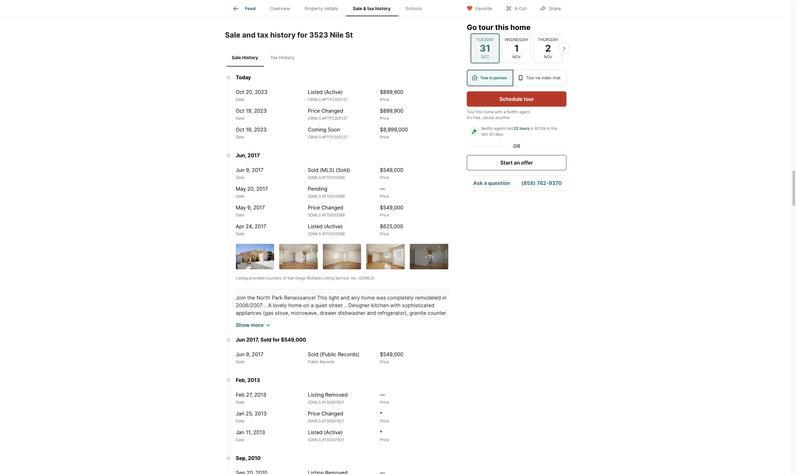 Task type: locate. For each thing, give the bounding box(es) containing it.
2023 for price changed
[[254, 108, 267, 114]]

changed
[[321, 108, 343, 114], [321, 204, 343, 211], [321, 410, 343, 417]]

1 vertical spatial (active)
[[324, 223, 343, 230]]

remodeled up "sophisticated"
[[415, 295, 441, 301]]

92104
[[534, 126, 546, 131]]

11 date from the top
[[236, 438, 244, 442]]

None button
[[471, 33, 499, 63], [502, 34, 531, 63], [534, 34, 563, 63], [471, 33, 499, 63], [502, 34, 531, 63], [534, 34, 563, 63]]

1 sdmls from the top
[[308, 175, 321, 180]]

in inside option
[[489, 75, 493, 80]]

history up today at top
[[242, 55, 258, 60]]

— for listing removed
[[380, 392, 385, 398]]

and up "sale history"
[[242, 30, 256, 39]]

1 vertical spatial $899,900 price
[[380, 108, 403, 121]]

1 vertical spatial 9,
[[247, 204, 252, 211]]

crmls inside coming soon crmls #ptp2305127
[[308, 135, 321, 139]]

with up anytime
[[495, 110, 502, 114]]

oct 19, 2023 date down oct 20, 2023 date
[[236, 108, 267, 121]]

1 horizontal spatial history
[[375, 6, 391, 11]]

2017 for listed (active)
[[255, 223, 266, 230]]

#170020588 down (mls)
[[322, 175, 345, 180]]

2 $899,900 price from the top
[[380, 108, 403, 121]]

0 vertical spatial jun
[[236, 167, 245, 173]]

2 date from the top
[[236, 116, 244, 121]]

sale left &
[[353, 6, 362, 11]]

question
[[488, 180, 510, 186]]

0 horizontal spatial tax
[[257, 30, 269, 39]]

#170020588 inside price changed sdmls #170020588
[[322, 213, 345, 218]]

soon
[[328, 126, 340, 133]]

#ptp2305127 for listed (active)
[[322, 97, 348, 102]]

sold down arizona
[[260, 337, 271, 343]]

history for &
[[375, 6, 391, 11]]

0 vertical spatial for
[[297, 30, 308, 39]]

schools tab
[[398, 1, 429, 16]]

1 listed from the top
[[308, 89, 323, 95]]

sale inside sale history tab
[[232, 55, 241, 60]]

2013 inside the feb 27, 2013 date
[[254, 392, 266, 398]]

tax up "sale history"
[[257, 30, 269, 39]]

nov for 2
[[544, 54, 552, 59]]

x-out
[[515, 6, 527, 11]]

1 vertical spatial with
[[390, 302, 401, 309]]

drawer
[[320, 310, 336, 316]]

3 listed from the top
[[308, 429, 323, 436]]

1 horizontal spatial for
[[297, 30, 308, 39]]

sold for sold (mls) (sold)
[[308, 167, 319, 173]]

2 * price from the top
[[380, 429, 389, 442]]

(active) inside listed (active) sdmls #170020588
[[324, 223, 343, 230]]

#170020588 inside listed (active) sdmls #170020588
[[322, 232, 345, 236]]

1 — price from the top
[[380, 186, 389, 199]]

of left san
[[283, 276, 286, 281]]

2 sdmls from the top
[[308, 194, 321, 199]]

sale up "sale history"
[[225, 30, 240, 39]]

2023 for coming soon
[[254, 126, 267, 133]]

date up jan 11, 2013 date
[[236, 419, 244, 424]]

1 vertical spatial sold
[[260, 337, 271, 343]]

1 horizontal spatial nov
[[544, 54, 552, 59]]

0 vertical spatial the
[[551, 126, 557, 131]]

2 changed from the top
[[321, 204, 343, 211]]

1 $899,900 from the top
[[380, 89, 403, 95]]

date inside oct 20, 2023 date
[[236, 97, 244, 102]]

1 vertical spatial listed
[[308, 223, 323, 230]]

jun 9, 2017 date for jun, 2017
[[236, 167, 263, 180]]

with
[[495, 110, 502, 114], [390, 302, 401, 309]]

listing removed sdmls #130001921
[[308, 392, 348, 405]]

listed inside listed (active) sdmls #170020588
[[308, 223, 323, 230]]

front down refrigerator),
[[377, 317, 388, 324]]

(active) for $899,900
[[324, 89, 343, 95]]

start an offer
[[500, 160, 533, 166]]

nov inside wednesday 1 nov
[[512, 54, 521, 59]]

2 jan from the top
[[236, 429, 244, 436]]

date for price changed crmls #ptp2305127
[[236, 116, 244, 121]]

2023 inside oct 20, 2023 date
[[255, 89, 267, 95]]

sdmls for apr 24, 2017
[[308, 232, 321, 236]]

tab list containing feed
[[225, 0, 434, 16]]

1 horizontal spatial tour
[[524, 96, 534, 102]]

1 vertical spatial changed
[[321, 204, 343, 211]]

1 vertical spatial #ptp2305127
[[322, 116, 348, 121]]

$549,000 for price changed
[[380, 204, 403, 211]]

3 #130001921 from the top
[[322, 438, 344, 442]]

price inside $625,000 price
[[380, 232, 389, 236]]

oct up jun, at the top
[[236, 126, 244, 133]]

3 date from the top
[[236, 135, 244, 139]]

2 19, from the top
[[246, 126, 253, 133]]

jan 11, 2013 date
[[236, 429, 265, 442]]

1 $549,000 price from the top
[[380, 167, 403, 180]]

2017 down jun, 2017
[[252, 167, 263, 173]]

tour inside option
[[526, 75, 534, 80]]

price for coming soon crmls #ptp2305127
[[380, 135, 389, 139]]

tour this home with a redfin agent.
[[467, 110, 531, 114]]

list box
[[467, 70, 566, 86]]

video
[[541, 75, 551, 80]]

0 vertical spatial 2023
[[255, 89, 267, 95]]

3 #170020588 from the top
[[322, 213, 345, 218]]

jan inside jan 25, 2013 date
[[236, 410, 244, 417]]

an left offer at the right
[[514, 160, 520, 166]]

1 19, from the top
[[246, 108, 253, 114]]

0 vertical spatial sold
[[308, 167, 319, 173]]

1 vertical spatial 20,
[[247, 186, 255, 192]]

0 horizontal spatial of
[[276, 317, 281, 324]]

0 vertical spatial 9,
[[246, 167, 250, 173]]

#130001921 down removed
[[322, 400, 344, 405]]

listing for provided
[[236, 276, 248, 281]]

may up the may 9, 2017 date on the top left
[[236, 186, 246, 192]]

listed inside listed (active) crmls #ptp2305127
[[308, 89, 323, 95]]

date inside apr 24, 2017 date
[[236, 232, 244, 236]]

date for listed (active) crmls #ptp2305127
[[236, 97, 244, 102]]

date up jun, at the top
[[236, 135, 244, 139]]

(active) inside listed (active) crmls #ptp2305127
[[324, 89, 343, 95]]

3523
[[309, 30, 328, 39]]

date up may 20, 2017 date
[[236, 175, 244, 180]]

tour inside button
[[524, 96, 534, 102]]

listing
[[236, 276, 248, 281], [322, 276, 334, 281], [308, 392, 324, 398]]

(active) up price changed crmls #ptp2305127
[[324, 89, 343, 95]]

9, inside the may 9, 2017 date
[[247, 204, 252, 211]]

schedule tour
[[499, 96, 534, 102]]

2 vertical spatial 2023
[[254, 126, 267, 133]]

tours
[[519, 126, 529, 131]]

$8,999,000
[[380, 126, 408, 133]]

9,
[[246, 167, 250, 173], [247, 204, 252, 211], [246, 351, 250, 358]]

(sold)
[[336, 167, 350, 173]]

(active) inside listed (active) sdmls #130001921
[[324, 429, 343, 436]]

listing inside listing removed sdmls #130001921
[[308, 392, 324, 398]]

space
[[307, 317, 321, 324]]

10 date from the top
[[236, 419, 244, 424]]

date inside the may 9, 2017 date
[[236, 213, 244, 218]]

(active) for $625,000
[[324, 223, 343, 230]]

0 vertical spatial may
[[236, 186, 246, 192]]

$899,900 price
[[380, 89, 403, 102], [380, 108, 403, 121]]

2 may from the top
[[236, 204, 246, 211]]

1 vertical spatial *
[[380, 429, 382, 436]]

sdmls for feb 27, 2013
[[308, 400, 321, 405]]

1 vertical spatial history
[[270, 30, 296, 39]]

jun down "windows"
[[236, 351, 245, 358]]

0 vertical spatial #ptp2305127
[[322, 97, 348, 102]]

1 history from the left
[[242, 55, 258, 60]]

6 sdmls from the top
[[308, 419, 321, 424]]

date up apr
[[236, 213, 244, 218]]

tax inside tab
[[367, 6, 374, 11]]

tour for tour in person
[[480, 75, 488, 80]]

oct for coming soon
[[236, 126, 244, 133]]

0 vertical spatial tax
[[367, 6, 374, 11]]

4 #170020588 from the top
[[322, 232, 345, 236]]

#170020588 inside sold (mls) (sold) sdmls #170020588
[[322, 175, 345, 180]]

9, down jun, 2017
[[246, 167, 250, 173]]

changed for $549,000
[[321, 204, 343, 211]]

— price
[[380, 186, 389, 199], [380, 392, 389, 405]]

0 vertical spatial changed
[[321, 108, 343, 114]]

2 vertical spatial 9,
[[246, 351, 250, 358]]

#ptp2305127 inside coming soon crmls #ptp2305127
[[322, 135, 348, 139]]

(active) down price changed sdmls #170020588
[[324, 223, 343, 230]]

$549,000 price for sold (public records)
[[380, 351, 403, 364]]

of up "style"
[[276, 317, 281, 324]]

—
[[380, 186, 385, 192], [380, 392, 385, 398]]

may inside may 20, 2017 date
[[236, 186, 246, 192]]

2 vertical spatial $549,000 price
[[380, 351, 403, 364]]

0 vertical spatial $899,900
[[380, 89, 403, 95]]

of
[[283, 276, 286, 281], [276, 317, 281, 324]]

0 horizontal spatial garden
[[299, 325, 316, 332]]

jun down jun, at the top
[[236, 167, 245, 173]]

0 vertical spatial jan
[[236, 410, 244, 417]]

crmls inside price changed crmls #ptp2305127
[[308, 116, 321, 121]]

ask a question
[[473, 180, 510, 186]]

in inside in the last 30 days
[[547, 126, 550, 131]]

freshly
[[263, 333, 280, 339]]

jan inside jan 11, 2013 date
[[236, 429, 244, 436]]

2 vertical spatial jun
[[236, 351, 245, 358]]

0 horizontal spatial history
[[242, 55, 258, 60]]

9, down may 20, 2017 date
[[247, 204, 252, 211]]

3 jun from the top
[[236, 351, 245, 358]]

0 horizontal spatial history
[[270, 30, 296, 39]]

overview tab
[[263, 1, 297, 16]]

2 vertical spatial (active)
[[324, 429, 343, 436]]

1 horizontal spatial the
[[551, 126, 557, 131]]

#170020588 up price changed sdmls #170020588
[[322, 194, 345, 199]]

history for sale history
[[242, 55, 258, 60]]

history inside sale history tab
[[242, 55, 258, 60]]

2017 inside the may 9, 2017 date
[[253, 204, 265, 211]]

jun 9, 2017 date down jun, 2017
[[236, 167, 263, 180]]

oct for price changed
[[236, 108, 244, 114]]

2017
[[248, 152, 260, 159], [252, 167, 263, 173], [256, 186, 268, 192], [253, 204, 265, 211], [255, 223, 266, 230], [252, 351, 263, 358]]

sdmls inside listing removed sdmls #130001921
[[308, 400, 321, 405]]

price inside price changed sdmls #170020588
[[308, 204, 320, 211]]

date down oct 20, 2023 date
[[236, 116, 244, 121]]

2017 inside apr 24, 2017 date
[[255, 223, 266, 230]]

1 vertical spatial of
[[276, 317, 281, 324]]

sold inside sold (mls) (sold) sdmls #170020588
[[308, 167, 319, 173]]

jan left 11,
[[236, 429, 244, 436]]

changed inside price changed crmls #ptp2305127
[[321, 108, 343, 114]]

date for coming soon crmls #ptp2305127
[[236, 135, 244, 139]]

in up counter
[[442, 295, 447, 301]]

was
[[376, 295, 386, 301]]

1 date from the top
[[236, 97, 244, 102]]

the
[[551, 126, 557, 131], [247, 295, 255, 301]]

price inside $8,999,000 price
[[380, 135, 389, 139]]

date inside may 20, 2017 date
[[236, 194, 244, 199]]

jun 9, 2017 date down 2017,
[[236, 351, 263, 364]]

favorite
[[476, 6, 492, 11]]

1 vertical spatial * price
[[380, 429, 389, 442]]

2017 down may 20, 2017 date
[[253, 204, 265, 211]]

sale inside sale & tax history tab
[[353, 6, 362, 11]]

sdmls down price changed sdmls #170020588
[[308, 232, 321, 236]]

1 vertical spatial $899,900
[[380, 108, 403, 114]]

a up anytime
[[503, 110, 506, 114]]

1 $899,900 price from the top
[[380, 89, 403, 102]]

on
[[303, 302, 309, 309]]

2 listed from the top
[[308, 223, 323, 230]]

listing left removed
[[308, 392, 324, 398]]

1 vertical spatial jun
[[236, 337, 245, 343]]

price for listing removed sdmls #130001921
[[380, 400, 389, 405]]

4 date from the top
[[236, 175, 244, 180]]

1 oct 19, 2023 date from the top
[[236, 108, 267, 121]]

tour
[[478, 23, 493, 32], [524, 96, 534, 102]]

2 — price from the top
[[380, 392, 389, 405]]

apr 24, 2017 date
[[236, 223, 266, 236]]

tour up agent.
[[524, 96, 534, 102]]

0 vertical spatial $549,000 price
[[380, 167, 403, 180]]

1 horizontal spatial history
[[279, 55, 294, 60]]

1 vertical spatial crmls
[[308, 116, 321, 121]]

27,
[[246, 392, 253, 398]]

0 vertical spatial $899,900 price
[[380, 89, 403, 102]]

north
[[257, 295, 270, 301]]

2013 inside jan 25, 2013 date
[[255, 410, 267, 417]]

..
[[264, 302, 267, 309], [344, 302, 347, 309], [323, 317, 326, 324], [317, 325, 320, 332], [402, 325, 405, 332], [258, 333, 261, 339], [301, 333, 304, 339]]

19, up jun, 2017
[[246, 126, 253, 133]]

coming
[[308, 126, 326, 133]]

0 vertical spatial *
[[380, 410, 382, 417]]

0 vertical spatial redfin
[[507, 110, 518, 114]]

1 vertical spatial 19,
[[246, 126, 253, 133]]

style
[[273, 325, 285, 332]]

lovely
[[273, 302, 287, 309]]

1 vertical spatial tour
[[524, 96, 534, 102]]

0 vertical spatial sale
[[353, 6, 362, 11]]

oct 19, 2023 date up jun, 2017
[[236, 126, 267, 139]]

2 (active) from the top
[[324, 223, 343, 230]]

2 vertical spatial #ptp2305127
[[322, 135, 348, 139]]

sold up public
[[308, 351, 319, 358]]

price inside price changed sdmls #130001921
[[308, 410, 320, 417]]

0 horizontal spatial front
[[286, 325, 298, 332]]

tour inside option
[[480, 75, 488, 80]]

date inside the feb 27, 2013 date
[[236, 400, 244, 405]]

5 sdmls from the top
[[308, 400, 321, 405]]

jan for jan 11, 2013
[[236, 429, 244, 436]]

1 vertical spatial front
[[286, 325, 298, 332]]

tour for tour via video chat
[[526, 75, 534, 80]]

light
[[329, 295, 339, 301]]

oct inside oct 20, 2023 date
[[236, 89, 244, 95]]

.. left both
[[317, 325, 320, 332]]

1 vertical spatial oct 19, 2023 date
[[236, 126, 267, 139]]

19, down oct 20, 2023 date
[[246, 108, 253, 114]]

3 crmls from the top
[[308, 135, 321, 139]]

counter
[[428, 310, 446, 316]]

0 vertical spatial oct 19, 2023 date
[[236, 108, 267, 121]]

2013 inside jan 11, 2013 date
[[253, 429, 265, 436]]

for left the 3523
[[297, 30, 308, 39]]

garden up see
[[299, 325, 316, 332]]

via
[[535, 75, 540, 80]]

listed down price changed sdmls #130001921
[[308, 429, 323, 436]]

19, for coming
[[246, 126, 253, 133]]

0 horizontal spatial nov
[[512, 54, 521, 59]]

an inside button
[[514, 160, 520, 166]]

1 nov from the left
[[512, 54, 521, 59]]

sdmls up pending
[[308, 175, 321, 180]]

2 tab list from the top
[[225, 48, 302, 67]]

next image
[[559, 43, 569, 53]]

(public
[[320, 351, 336, 358]]

0 horizontal spatial for
[[273, 337, 280, 343]]

price for listed (active) sdmls #170020588
[[380, 232, 389, 236]]

date
[[236, 97, 244, 102], [236, 116, 244, 121], [236, 135, 244, 139], [236, 175, 244, 180], [236, 194, 244, 199], [236, 213, 244, 218], [236, 232, 244, 236], [236, 360, 244, 364], [236, 400, 244, 405], [236, 419, 244, 424], [236, 438, 244, 442]]

— for pending
[[380, 186, 385, 192]]

+ 15
[[425, 253, 433, 260]]

20, for oct
[[246, 89, 253, 95]]

jun 9, 2017 date for jun 2017,
[[236, 351, 263, 364]]

2013 right feb,
[[247, 377, 260, 383]]

sdmls inside listed (active) sdmls #170020588
[[308, 232, 321, 236]]

the up 2006/2007 at the bottom left of the page
[[247, 295, 255, 301]]

0 horizontal spatial remodeled
[[375, 325, 401, 332]]

and
[[242, 30, 256, 39], [341, 295, 350, 301], [367, 310, 376, 316], [249, 317, 258, 324], [366, 317, 375, 324], [236, 325, 245, 332]]

list box containing tour in person
[[467, 70, 566, 86]]

3 (active) from the top
[[324, 429, 343, 436]]

4 sdmls from the top
[[308, 232, 321, 236]]

may for may 20, 2017
[[236, 186, 246, 192]]

crmls for price
[[308, 116, 321, 121]]

1 jun 9, 2017 date from the top
[[236, 167, 263, 180]]

20, inside may 20, 2017 date
[[247, 186, 255, 192]]

microwave,
[[291, 310, 318, 316]]

*
[[380, 410, 382, 417], [380, 429, 382, 436]]

date for sold (public records) public records
[[236, 360, 244, 364]]

.. left a
[[264, 302, 267, 309]]

park
[[272, 295, 283, 301]]

#ptp2305127 down soon
[[322, 135, 348, 139]]

street
[[329, 302, 343, 309]]

0 horizontal spatial this
[[476, 110, 482, 114]]

1 vertical spatial 2023
[[254, 108, 267, 114]]

6 date from the top
[[236, 213, 244, 218]]

+
[[425, 253, 428, 260]]

2 #130001921 from the top
[[322, 419, 344, 424]]

oct down today at top
[[236, 89, 244, 95]]

1 vertical spatial the
[[247, 295, 255, 301]]

0 vertical spatial crmls
[[308, 97, 321, 102]]

$625,000
[[380, 223, 403, 230]]

history right tax
[[279, 55, 294, 60]]

price for sold (public records) public records
[[380, 360, 389, 364]]

an up "windows"
[[246, 325, 252, 332]]

the inside in the last 30 days
[[551, 126, 557, 131]]

2 #ptp2305127 from the top
[[322, 116, 348, 121]]

#170020588 inside pending sdmls #170020588
[[322, 194, 345, 199]]

side
[[408, 317, 418, 324]]

1 vertical spatial — price
[[380, 392, 389, 405]]

$549,000 price
[[380, 167, 403, 180], [380, 204, 403, 218], [380, 351, 403, 364]]

2017 inside may 20, 2017 date
[[256, 186, 268, 192]]

nov down 1
[[512, 54, 521, 59]]

sdmls inside price changed sdmls #130001921
[[308, 419, 321, 424]]

#ptp2305127 inside price changed crmls #ptp2305127
[[322, 116, 348, 121]]

date for listed (active) sdmls #130001921
[[236, 438, 244, 442]]

crmls up coming
[[308, 116, 321, 121]]

listed inside listed (active) sdmls #130001921
[[308, 429, 323, 436]]

19,
[[246, 108, 253, 114], [246, 126, 253, 133]]

history inside tab
[[375, 6, 391, 11]]

2 vertical spatial changed
[[321, 410, 343, 417]]

1 vertical spatial sale
[[225, 30, 240, 39]]

1 #ptp2305127 from the top
[[322, 97, 348, 102]]

1 #130001921 from the top
[[322, 400, 344, 405]]

3 sdmls from the top
[[308, 213, 321, 218]]

person
[[494, 75, 507, 80]]

and down tops,
[[236, 325, 245, 332]]

1 vertical spatial —
[[380, 392, 385, 398]]

1 * price from the top
[[380, 410, 389, 424]]

date up the may 9, 2017 date on the top left
[[236, 194, 244, 199]]

nov
[[512, 54, 521, 59], [544, 54, 552, 59]]

redfin up anytime
[[507, 110, 518, 114]]

1 #170020588 from the top
[[322, 175, 345, 180]]

may inside the may 9, 2017 date
[[236, 204, 246, 211]]

9, for sold (public records)
[[246, 351, 250, 358]]

0 vertical spatial #130001921
[[322, 400, 344, 405]]

2 vertical spatial sale
[[232, 55, 241, 60]]

0 vertical spatial with
[[495, 110, 502, 114]]

with up refrigerator),
[[390, 302, 401, 309]]

a right ask
[[484, 180, 487, 186]]

anytime
[[495, 115, 509, 120]]

sold (mls) (sold) sdmls #170020588
[[308, 167, 350, 180]]

changed down pending sdmls #170020588
[[321, 204, 343, 211]]

free,
[[473, 115, 481, 120]]

jun for jun, 2017
[[236, 167, 245, 173]]

appliances
[[236, 310, 262, 316]]

tab list
[[225, 0, 434, 16], [225, 48, 302, 67]]

#170020588 down price changed sdmls #170020588
[[322, 232, 345, 236]]

history
[[242, 55, 258, 60], [279, 55, 294, 60]]

the for in
[[551, 126, 557, 131]]

$549,000 for sold (public records)
[[380, 351, 403, 358]]

1 * from the top
[[380, 410, 382, 417]]

remodeled
[[415, 295, 441, 301], [375, 325, 401, 332]]

#130001921 down price changed sdmls #130001921
[[322, 438, 344, 442]]

#ptp2305127 inside listed (active) crmls #ptp2305127
[[322, 97, 348, 102]]

completely
[[387, 295, 414, 301]]

#ptp2305127 up soon
[[322, 116, 348, 121]]

2 #170020588 from the top
[[322, 194, 345, 199]]

1 horizontal spatial garden
[[419, 317, 436, 324]]

1 vertical spatial jan
[[236, 429, 244, 436]]

0 vertical spatial an
[[514, 160, 520, 166]]

2017 right "24,"
[[255, 223, 266, 230]]

sold inside "sold (public records) public records"
[[308, 351, 319, 358]]

date down feb on the bottom of page
[[236, 400, 244, 405]]

tour in person
[[480, 75, 507, 80]]

0 vertical spatial 20,
[[246, 89, 253, 95]]

1 vertical spatial jun 9, 2017 date
[[236, 351, 263, 364]]

1 vertical spatial this
[[476, 110, 482, 114]]

8 date from the top
[[236, 360, 244, 364]]

sdmls up price changed sdmls #130001921
[[308, 400, 321, 405]]

1 vertical spatial remodeled
[[375, 325, 401, 332]]

tour up tuesday
[[478, 23, 493, 32]]

19, for price
[[246, 108, 253, 114]]

1 may from the top
[[236, 186, 246, 192]]

2 * from the top
[[380, 429, 382, 436]]

changed inside price changed sdmls #170020588
[[321, 204, 343, 211]]

#130001921 inside listed (active) sdmls #130001921
[[322, 438, 344, 442]]

sold
[[308, 167, 319, 173], [260, 337, 271, 343], [308, 351, 319, 358]]

3 changed from the top
[[321, 410, 343, 417]]

sdmls inside price changed sdmls #170020588
[[308, 213, 321, 218]]

price changed crmls #ptp2305127
[[308, 108, 348, 121]]

pending sdmls #170020588
[[308, 186, 345, 199]]

1 crmls from the top
[[308, 97, 321, 102]]

0 vertical spatial —
[[380, 186, 385, 192]]

3 $549,000 price from the top
[[380, 351, 403, 364]]

2 vertical spatial #130001921
[[322, 438, 344, 442]]

crmls for coming
[[308, 135, 321, 139]]

1 horizontal spatial an
[[514, 160, 520, 166]]

in right '92104'
[[547, 126, 550, 131]]

granite
[[409, 310, 426, 316]]

2017 for pending
[[256, 186, 268, 192]]

1 changed from the top
[[321, 108, 343, 114]]

1 jun from the top
[[236, 167, 245, 173]]

crmls for listed
[[308, 97, 321, 102]]

remodeled down 'door,'
[[375, 325, 401, 332]]

1 jan from the top
[[236, 410, 244, 417]]

1 vertical spatial #130001921
[[322, 419, 344, 424]]

7 sdmls from the top
[[308, 438, 321, 442]]

jun left 2017,
[[236, 337, 245, 343]]

price for pending sdmls #170020588
[[380, 194, 389, 199]]

sdmls for may 9, 2017
[[308, 213, 321, 218]]

sdmls down pending
[[308, 194, 321, 199]]

sdmls up listed (active) sdmls #130001921 on the bottom left of page
[[308, 419, 321, 424]]

20, inside oct 20, 2023 date
[[246, 89, 253, 95]]

it's free, cancel anytime
[[467, 115, 509, 120]]

0 vertical spatial of
[[283, 276, 286, 281]]

crmls inside listed (active) crmls #ptp2305127
[[308, 97, 321, 102]]

date for sold (mls) (sold) sdmls #170020588
[[236, 175, 244, 180]]

date up sep,
[[236, 438, 244, 442]]

2017 down 2017,
[[252, 351, 263, 358]]

history right &
[[375, 6, 391, 11]]

listing left 'provided'
[[236, 276, 248, 281]]

#ptp2305127 for price changed
[[322, 116, 348, 121]]

#130001921
[[322, 400, 344, 405], [322, 419, 344, 424], [322, 438, 344, 442]]

0 vertical spatial remodeled
[[415, 295, 441, 301]]

0 horizontal spatial tour
[[478, 23, 493, 32]]

0 vertical spatial 19,
[[246, 108, 253, 114]]

sold left (mls)
[[308, 167, 319, 173]]

out
[[519, 6, 527, 11]]

.. down arizona
[[258, 333, 261, 339]]

the inside the join the north park renaissance! this light and airy home was completely remodeled in 2006/2007 .. a lovely home on a quiet street .. designer kitchen with sophisticated appliances (gas stove, microwave, drawer dishwasher and refrigerator), granite counter tops, and plenty of cupboard space .. front entry way and front door, a side garden space, and an arizona style front garden .. both bathrooms were remodeled .. dual-paned windows .. freshly painted .. see supplement
[[247, 295, 255, 301]]

oct down oct 20, 2023 date
[[236, 108, 244, 114]]

2 history from the left
[[279, 55, 294, 60]]

2 $549,000 price from the top
[[380, 204, 403, 218]]

date for listing removed sdmls #130001921
[[236, 400, 244, 405]]

.. up both
[[323, 317, 326, 324]]

* price for (active)
[[380, 429, 389, 442]]

31
[[480, 43, 490, 54]]

#130001921 inside listing removed sdmls #130001921
[[322, 400, 344, 405]]

price for price changed sdmls #170020588
[[380, 213, 389, 218]]

1 vertical spatial may
[[236, 204, 246, 211]]

may 9, 2017 date
[[236, 204, 265, 218]]

(active) down price changed sdmls #130001921
[[324, 429, 343, 436]]

2 vertical spatial sold
[[308, 351, 319, 358]]

7 date from the top
[[236, 232, 244, 236]]

1 — from the top
[[380, 186, 385, 192]]

jan left 25,
[[236, 410, 244, 417]]

9 date from the top
[[236, 400, 244, 405]]

2 crmls from the top
[[308, 116, 321, 121]]

5 date from the top
[[236, 194, 244, 199]]

1 vertical spatial redfin
[[481, 126, 493, 131]]

date inside jan 11, 2013 date
[[236, 438, 244, 442]]

3 #ptp2305127 from the top
[[322, 135, 348, 139]]

2013 right 25,
[[255, 410, 267, 417]]

2 jun 9, 2017 date from the top
[[236, 351, 263, 364]]

0 vertical spatial front
[[377, 317, 388, 324]]

22
[[514, 126, 519, 131]]

0 vertical spatial * price
[[380, 410, 389, 424]]

overview
[[270, 6, 290, 11]]

nov inside thursday 2 nov
[[544, 54, 552, 59]]

dishwasher
[[338, 310, 366, 316]]

jan
[[236, 410, 244, 417], [236, 429, 244, 436]]

tour left person
[[480, 75, 488, 80]]

date for listed (active) sdmls #170020588
[[236, 232, 244, 236]]

history inside tax history "tab"
[[279, 55, 294, 60]]

details
[[324, 6, 338, 11]]

1 vertical spatial $549,000 price
[[380, 204, 403, 218]]

2 — from the top
[[380, 392, 385, 398]]

1 (active) from the top
[[324, 89, 343, 95]]

listed up price changed crmls #ptp2305127
[[308, 89, 323, 95]]

#ptp2305127 for coming soon
[[322, 135, 348, 139]]

crmls
[[308, 97, 321, 102], [308, 116, 321, 121], [308, 135, 321, 139]]

sdmls
[[308, 175, 321, 180], [308, 194, 321, 199], [308, 213, 321, 218], [308, 232, 321, 236], [308, 400, 321, 405], [308, 419, 321, 424], [308, 438, 321, 442]]

2013
[[247, 377, 260, 383], [254, 392, 266, 398], [255, 410, 267, 417], [253, 429, 265, 436]]

date inside jan 25, 2013 date
[[236, 419, 244, 424]]

tour up it's
[[467, 110, 475, 114]]

the right '92104'
[[551, 126, 557, 131]]

0 horizontal spatial an
[[246, 325, 252, 332]]

1 tab list from the top
[[225, 0, 434, 16]]

sdmls inside listed (active) sdmls #130001921
[[308, 438, 321, 442]]

2 nov from the left
[[544, 54, 552, 59]]

tour in person option
[[467, 70, 513, 86]]

$549,000 price for price changed
[[380, 204, 403, 218]]

st
[[345, 30, 353, 39]]

nile
[[330, 30, 344, 39]]

2017 up the may 9, 2017 date on the top left
[[256, 186, 268, 192]]

#130001921 inside price changed sdmls #130001921
[[322, 419, 344, 424]]

changed inside price changed sdmls #130001921
[[321, 410, 343, 417]]

2 oct 19, 2023 date from the top
[[236, 126, 267, 139]]

0 vertical spatial listed
[[308, 89, 323, 95]]

2 $899,900 from the top
[[380, 108, 403, 114]]



Task type: describe. For each thing, give the bounding box(es) containing it.
24,
[[246, 223, 253, 230]]

kitchen
[[371, 302, 389, 309]]

tax for and
[[257, 30, 269, 39]]

schedule
[[499, 96, 522, 102]]

removed
[[325, 392, 348, 398]]

$549,000 for sold (mls) (sold)
[[380, 167, 403, 173]]

tops,
[[236, 317, 248, 324]]

2010
[[248, 455, 261, 461]]

tuesday 31 oct
[[476, 37, 494, 59]]

schedule tour button
[[467, 91, 566, 107]]

price for listed (active) sdmls #130001921
[[380, 438, 389, 442]]

in inside the join the north park renaissance! this light and airy home was completely remodeled in 2006/2007 .. a lovely home on a quiet street .. designer kitchen with sophisticated appliances (gas stove, microwave, drawer dishwasher and refrigerator), granite counter tops, and plenty of cupboard space .. front entry way and front door, a side garden space, and an arizona style front garden .. both bathrooms were remodeled .. dual-paned windows .. freshly painted .. see supplement
[[442, 295, 447, 301]]

tax history tab
[[264, 50, 301, 65]]

provided
[[249, 276, 265, 281]]

price for sold (mls) (sold) sdmls #170020588
[[380, 175, 389, 180]]

tour for go
[[478, 23, 493, 32]]

may for may 9, 2017
[[236, 204, 246, 211]]

1 vertical spatial garden
[[299, 325, 316, 332]]

entry
[[341, 317, 354, 324]]

1 horizontal spatial front
[[377, 317, 388, 324]]

changed for *
[[321, 410, 343, 417]]

$549,000 price for sold (mls) (sold)
[[380, 167, 403, 180]]

and left airy
[[341, 295, 350, 301]]

stove,
[[275, 310, 289, 316]]

2017 for sold (public records)
[[252, 351, 263, 358]]

and down kitchen
[[367, 310, 376, 316]]

paned
[[419, 325, 434, 332]]

oct 19, 2023 date for coming
[[236, 126, 267, 139]]

tab list containing sale history
[[225, 48, 302, 67]]

0 vertical spatial this
[[495, 23, 509, 32]]

$899,900 for listed (active)
[[380, 89, 403, 95]]

2017 for price changed
[[253, 204, 265, 211]]

a left side
[[403, 317, 406, 324]]

with inside the join the north park renaissance! this light and airy home was completely remodeled in 2006/2007 .. a lovely home on a quiet street .. designer kitchen with sophisticated appliances (gas stove, microwave, drawer dishwasher and refrigerator), granite counter tops, and plenty of cupboard space .. front entry way and front door, a side garden space, and an arizona style front garden .. both bathrooms were remodeled .. dual-paned windows .. freshly painted .. see supplement
[[390, 302, 401, 309]]

agents
[[494, 126, 506, 131]]

x-
[[515, 6, 519, 11]]

* for listed (active)
[[380, 429, 382, 436]]

2
[[545, 43, 551, 54]]

sdmls inside pending sdmls #170020588
[[308, 194, 321, 199]]

jun for jun 2017,
[[236, 351, 245, 358]]

1 horizontal spatial remodeled
[[415, 295, 441, 301]]

.. left see
[[301, 333, 304, 339]]

and down appliances
[[249, 317, 258, 324]]

both
[[322, 325, 333, 332]]

30
[[489, 132, 494, 137]]

home up "designer"
[[361, 295, 375, 301]]

$899,900 price for (active)
[[380, 89, 403, 102]]

favorite button
[[461, 1, 498, 14]]

feb
[[236, 392, 245, 398]]

price for listed (active) crmls #ptp2305127
[[380, 97, 389, 102]]

(sdmls)
[[358, 276, 374, 281]]

diego
[[295, 276, 306, 281]]

date for price changed sdmls #170020588
[[236, 213, 244, 218]]

wednesday 1 nov
[[505, 37, 528, 59]]

2006/2007
[[236, 302, 263, 309]]

2013 for 25,
[[255, 410, 267, 417]]

in the last 30 days
[[481, 126, 558, 137]]

20, for may
[[247, 186, 255, 192]]

and up were at the left bottom
[[366, 317, 375, 324]]

1 horizontal spatial redfin
[[507, 110, 518, 114]]

plenty
[[260, 317, 275, 324]]

led
[[507, 126, 513, 131]]

may 20, 2017 date
[[236, 186, 268, 199]]

$899,900 price for changed
[[380, 108, 403, 121]]

1 vertical spatial for
[[273, 337, 280, 343]]

ask a question link
[[473, 180, 510, 186]]

0 vertical spatial garden
[[419, 317, 436, 324]]

price changed sdmls #170020588
[[308, 204, 345, 218]]

2017 for sold (mls) (sold)
[[252, 167, 263, 173]]

show more button
[[236, 321, 270, 329]]

sale for sale & tax history
[[353, 6, 362, 11]]

nov for 1
[[512, 54, 521, 59]]

cancel
[[482, 115, 494, 120]]

a right on
[[311, 302, 314, 309]]

price for price changed crmls #ptp2305127
[[380, 116, 389, 121]]

property
[[305, 6, 323, 11]]

multiple
[[307, 276, 321, 281]]

price for price changed sdmls #130001921
[[380, 419, 389, 424]]

* price for changed
[[380, 410, 389, 424]]

price inside price changed crmls #ptp2305127
[[308, 108, 320, 114]]

2023 for listed (active)
[[255, 89, 267, 95]]

* for price changed
[[380, 410, 382, 417]]

sdmls inside sold (mls) (sold) sdmls #170020588
[[308, 175, 321, 180]]

painted
[[282, 333, 300, 339]]

see
[[305, 333, 315, 339]]

property details tab
[[297, 1, 346, 16]]

price changed sdmls #130001921
[[308, 410, 344, 424]]

2013 for 27,
[[254, 392, 266, 398]]

tour via video chat option
[[513, 70, 566, 86]]

oct for listed (active)
[[236, 89, 244, 95]]

2 jun from the top
[[236, 337, 245, 343]]

start
[[500, 160, 513, 166]]

space,
[[437, 317, 453, 324]]

or
[[513, 143, 520, 149]]

ask
[[473, 180, 483, 186]]

windows
[[236, 333, 257, 339]]

tax history
[[270, 55, 294, 60]]

the for join
[[247, 295, 255, 301]]

tuesday
[[476, 37, 494, 42]]

join
[[236, 295, 246, 301]]

1 horizontal spatial of
[[283, 276, 286, 281]]

a
[[268, 302, 272, 309]]

#130001921 for changed
[[322, 419, 344, 424]]

date for price changed sdmls #130001921
[[236, 419, 244, 424]]

#130001921 for (active)
[[322, 438, 344, 442]]

today
[[236, 74, 251, 81]]

tax
[[270, 55, 278, 60]]

jun, 2017
[[236, 152, 260, 159]]

go tour this home
[[467, 23, 530, 32]]

bathrooms
[[334, 325, 360, 332]]

public
[[308, 360, 319, 364]]

tour via video chat
[[526, 75, 560, 80]]

&
[[363, 6, 366, 11]]

sale history tab
[[226, 50, 264, 65]]

redfin agents led 22 tours in 92104
[[481, 126, 546, 131]]

2017 right jun, at the top
[[248, 152, 260, 159]]

listed for oct 20, 2023
[[308, 89, 323, 95]]

.. left dual-
[[402, 325, 405, 332]]

home up cancel
[[483, 110, 494, 114]]

$8,999,000 price
[[380, 126, 408, 139]]

oct 19, 2023 date for price
[[236, 108, 267, 121]]

$899,900 for price changed
[[380, 108, 403, 114]]

an inside the join the north park renaissance! this light and airy home was completely remodeled in 2006/2007 .. a lovely home on a quiet street .. designer kitchen with sophisticated appliances (gas stove, microwave, drawer dishwasher and refrigerator), granite counter tops, and plenty of cupboard space .. front entry way and front door, a side garden space, and an arizona style front garden .. both bathrooms were remodeled .. dual-paned windows .. freshly painted .. see supplement
[[246, 325, 252, 332]]

9, for sold (mls) (sold)
[[246, 167, 250, 173]]

— price for pending
[[380, 186, 389, 199]]

share button
[[535, 1, 566, 14]]

history for and
[[270, 30, 296, 39]]

sep, 2010
[[236, 455, 261, 461]]

.. up dishwasher
[[344, 302, 347, 309]]

front
[[327, 317, 340, 324]]

door,
[[390, 317, 402, 324]]

#130001921 for removed
[[322, 400, 344, 405]]

feed
[[245, 6, 256, 11]]

changed for $899,900
[[321, 108, 343, 114]]

inc.
[[351, 276, 357, 281]]

listing right multiple
[[322, 276, 334, 281]]

offer
[[521, 160, 533, 166]]

sophisticated
[[402, 302, 434, 309]]

of inside the join the north park renaissance! this light and airy home was completely remodeled in 2006/2007 .. a lovely home on a quiet street .. designer kitchen with sophisticated appliances (gas stove, microwave, drawer dishwasher and refrigerator), granite counter tops, and plenty of cupboard space .. front entry way and front door, a side garden space, and an arizona style front garden .. both bathrooms were remodeled .. dual-paned windows .. freshly painted .. see supplement
[[276, 317, 281, 324]]

feb 27, 2013 date
[[236, 392, 266, 405]]

more
[[251, 322, 264, 328]]

listed (active) crmls #ptp2305127
[[308, 89, 348, 102]]

dual-
[[406, 325, 419, 332]]

tour for tour this home with a redfin agent.
[[467, 110, 475, 114]]

it's
[[467, 115, 472, 120]]

1 horizontal spatial with
[[495, 110, 502, 114]]

schools
[[405, 6, 422, 11]]

sale for sale history
[[232, 55, 241, 60]]

were
[[362, 325, 373, 332]]

(active) for *
[[324, 429, 343, 436]]

15
[[428, 253, 433, 260]]

in right tours
[[530, 126, 533, 131]]

jun 2017, sold for $549,000
[[236, 337, 306, 343]]

— price for listing removed
[[380, 392, 389, 405]]

9, for price changed
[[247, 204, 252, 211]]

designer
[[348, 302, 370, 309]]

home down renaissance! on the bottom left of page
[[288, 302, 302, 309]]

san
[[287, 276, 294, 281]]

feb, 2013
[[236, 377, 260, 383]]

listing for removed
[[308, 392, 324, 398]]

sale for sale and tax history for 3523 nile st
[[225, 30, 240, 39]]

tax for &
[[367, 6, 374, 11]]

listed for jan 11, 2013
[[308, 429, 323, 436]]

history for tax history
[[279, 55, 294, 60]]

762-
[[537, 180, 549, 186]]

oct inside the tuesday 31 oct
[[481, 54, 489, 59]]

home up wednesday at the right top
[[510, 23, 530, 32]]

date for pending sdmls #170020588
[[236, 194, 244, 199]]

go
[[467, 23, 477, 32]]

sale & tax history tab
[[346, 1, 398, 16]]

sep,
[[236, 455, 247, 461]]

2013 for 11,
[[253, 429, 265, 436]]

feb,
[[236, 377, 246, 383]]

listed for apr 24, 2017
[[308, 223, 323, 230]]

sdmls for jan 25, 2013
[[308, 419, 321, 424]]

(858) 762-9370
[[521, 180, 562, 186]]

tour for schedule
[[524, 96, 534, 102]]

sold for sold (public records)
[[308, 351, 319, 358]]



Task type: vqa. For each thing, say whether or not it's contained in the screenshot.
"2017"
yes



